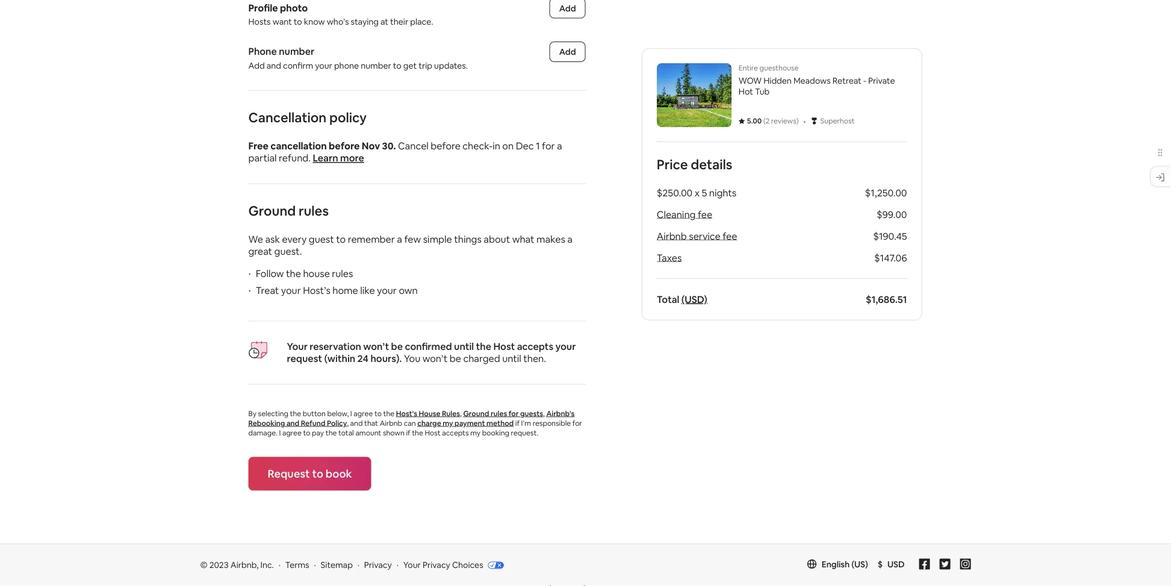 Task type: describe. For each thing, give the bounding box(es) containing it.
service
[[689, 230, 721, 242]]

accepts inside if i'm responsible for damage. i agree to pay the total amount shown if the host accepts my booking request.
[[442, 428, 469, 438]]

inc.
[[261, 560, 274, 571]]

1 horizontal spatial ground
[[463, 409, 489, 418]]

privacy link
[[364, 560, 392, 571]]

host inside if i'm responsible for damage. i agree to pay the total amount shown if the host accepts my booking request.
[[425, 428, 441, 438]]

2 horizontal spatial rules
[[491, 409, 507, 418]]

payment
[[455, 419, 485, 428]]

add button for phone number
[[550, 42, 586, 62]]

1 horizontal spatial be
[[450, 353, 461, 365]]

in
[[493, 140, 500, 152]]

few
[[404, 233, 421, 246]]

your inside your reservation won't be confirmed until the host accepts your request (within 24 hours).
[[556, 341, 576, 353]]

learn more
[[313, 152, 364, 164]]

1 horizontal spatial won't
[[423, 353, 448, 365]]

method
[[487, 419, 514, 428]]

0 vertical spatial number
[[279, 45, 315, 58]]

(
[[764, 116, 766, 126]]

before inside cancel before check-in on dec 1 for a partial refund.
[[431, 140, 461, 152]]

updates.
[[434, 60, 468, 71]]

2 horizontal spatial a
[[568, 233, 573, 246]]

)
[[797, 116, 799, 126]]

©
[[200, 560, 208, 571]]

cancellation
[[271, 140, 327, 152]]

cleaning fee button
[[657, 208, 713, 220]]

0 vertical spatial airbnb
[[657, 230, 687, 242]]

profile
[[248, 2, 278, 14]]

follow
[[256, 267, 284, 280]]

5.00
[[747, 116, 762, 126]]

makes
[[537, 233, 566, 246]]

know
[[304, 17, 325, 27]]

your for your reservation won't be confirmed until the host accepts your request (within 24 hours).
[[287, 341, 308, 353]]

for inside if i'm responsible for damage. i agree to pay the total amount shown if the host accepts my booking request.
[[573, 419, 582, 428]]

price details
[[657, 156, 733, 173]]

refund
[[301, 419, 326, 428]]

rules inside follow the house rules treat your host's home like your own
[[332, 267, 353, 280]]

$250.00
[[657, 186, 693, 199]]

request to book button
[[248, 457, 371, 491]]

host inside your reservation won't be confirmed until the host accepts your request (within 24 hours).
[[494, 341, 515, 353]]

get
[[403, 60, 417, 71]]

learn
[[313, 152, 338, 164]]

navigate to facebook image
[[920, 559, 930, 570]]

confirmed
[[405, 341, 452, 353]]

more
[[340, 152, 364, 164]]

wow
[[739, 75, 762, 86]]

home
[[333, 285, 358, 297]]

airbnb's rebooking and refund policy
[[248, 409, 575, 428]]

$147.06
[[875, 251, 907, 264]]

that
[[364, 419, 378, 428]]

the down can on the left bottom of page
[[412, 428, 423, 438]]

free cancellation before nov 30.
[[248, 140, 396, 152]]

own
[[399, 285, 418, 297]]

$99.00
[[877, 208, 907, 220]]

charged
[[463, 353, 500, 365]]

to inside we ask every guest to remember a few simple things about what makes a great guest.
[[336, 233, 346, 246]]

guest
[[309, 233, 334, 246]]

-
[[864, 75, 867, 86]]

house
[[303, 267, 330, 280]]

$
[[878, 559, 883, 570]]

photo
[[280, 2, 308, 14]]

be inside your reservation won't be confirmed until the host accepts your request (within 24 hours).
[[391, 341, 403, 353]]

phone
[[248, 45, 277, 58]]

accepts inside your reservation won't be confirmed until the host accepts your request (within 24 hours).
[[517, 341, 554, 353]]

like
[[360, 285, 375, 297]]

a inside cancel before check-in on dec 1 for a partial refund.
[[557, 140, 562, 152]]

learn more button
[[313, 152, 364, 164]]

superhost
[[821, 116, 855, 126]]

$ usd
[[878, 559, 905, 570]]

cancel
[[398, 140, 429, 152]]

sitemap
[[321, 560, 353, 571]]

terms link
[[285, 560, 309, 571]]

1 horizontal spatial ,
[[460, 409, 462, 418]]

tub
[[755, 86, 770, 97]]

at
[[381, 17, 389, 27]]

house
[[419, 409, 441, 418]]

phone
[[334, 60, 359, 71]]

2023
[[209, 560, 229, 571]]

(within
[[324, 353, 356, 365]]

guest.
[[274, 245, 302, 258]]

airbnb service fee button
[[657, 230, 738, 242]]

policy
[[329, 109, 367, 126]]

great
[[248, 245, 272, 258]]

5.00 ( 2 reviews )
[[747, 116, 799, 126]]

policy
[[327, 419, 347, 428]]

trip
[[419, 60, 432, 71]]

1 horizontal spatial number
[[361, 60, 391, 71]]

$250.00 x 5 nights
[[657, 186, 737, 199]]

add inside phone number add and confirm your phone number to get trip updates.
[[248, 60, 265, 71]]

the left host's
[[383, 409, 395, 418]]

taxes button
[[657, 251, 682, 264]]

every
[[282, 233, 307, 246]]

agree for damage.
[[282, 428, 302, 438]]

hosts
[[248, 17, 271, 27]]

i for below,
[[350, 409, 352, 418]]

to inside profile photo hosts want to know who's staying at their place.
[[294, 17, 302, 27]]

the down policy
[[326, 428, 337, 438]]

host's
[[303, 285, 331, 297]]

partial
[[248, 152, 277, 164]]

sitemap link
[[321, 560, 353, 571]]

request.
[[511, 428, 539, 438]]

0 horizontal spatial a
[[397, 233, 402, 246]]

navigate to twitter image
[[940, 559, 951, 570]]

rules
[[442, 409, 460, 418]]

charge my payment method button
[[418, 419, 514, 428]]

1 vertical spatial airbnb
[[380, 419, 402, 428]]

check-
[[463, 140, 493, 152]]

your right like
[[377, 285, 397, 297]]

responsible
[[533, 419, 571, 428]]

1 before from the left
[[329, 140, 360, 152]]

airbnb's rebooking and refund policy button
[[248, 409, 575, 428]]

your inside phone number add and confirm your phone number to get trip updates.
[[315, 60, 332, 71]]

2 horizontal spatial ,
[[543, 409, 545, 418]]

the inside follow the house rules treat your host's home like your own
[[286, 267, 301, 280]]

your right treat on the left
[[281, 285, 301, 297]]

and inside phone number add and confirm your phone number to get trip updates.
[[267, 60, 281, 71]]

ground rules
[[248, 203, 329, 220]]

(us)
[[852, 559, 868, 570]]

1 horizontal spatial until
[[502, 353, 521, 365]]

1 horizontal spatial if
[[516, 419, 520, 428]]

cleaning fee
[[657, 208, 713, 220]]

price
[[657, 156, 688, 173]]

free
[[248, 140, 269, 152]]



Task type: vqa. For each thing, say whether or not it's contained in the screenshot.
yet at the right
no



Task type: locate. For each thing, give the bounding box(es) containing it.
1 vertical spatial agree
[[282, 428, 302, 438]]

to inside phone number add and confirm your phone number to get trip updates.
[[393, 60, 402, 71]]

2 horizontal spatial and
[[350, 419, 363, 428]]

agree up "that"
[[354, 409, 373, 418]]

0 horizontal spatial ground
[[248, 203, 296, 220]]

airbnb service fee
[[657, 230, 738, 242]]

the left button at bottom
[[290, 409, 301, 418]]

privacy
[[364, 560, 392, 571], [423, 560, 450, 571]]

to down the photo
[[294, 17, 302, 27]]

rules up method on the left bottom of page
[[491, 409, 507, 418]]

and inside airbnb's rebooking and refund policy
[[287, 419, 299, 428]]

to inside button
[[312, 467, 323, 481]]

airbnb up the taxes button
[[657, 230, 687, 242]]

2 vertical spatial rules
[[491, 409, 507, 418]]

until left then.
[[502, 353, 521, 365]]

confirm
[[283, 60, 313, 71]]

1 horizontal spatial host
[[494, 341, 515, 353]]

agree
[[354, 409, 373, 418], [282, 428, 302, 438]]

(usd) button
[[682, 293, 708, 305]]

ground up ask
[[248, 203, 296, 220]]

to up "that"
[[375, 409, 382, 418]]

0 horizontal spatial airbnb
[[380, 419, 402, 428]]

cancellation
[[248, 109, 327, 126]]

request
[[268, 467, 310, 481]]

1 vertical spatial add button
[[550, 42, 586, 62]]

0 horizontal spatial privacy
[[364, 560, 392, 571]]

navigate to instagram image
[[960, 559, 971, 570]]

1 privacy from the left
[[364, 560, 392, 571]]

1 horizontal spatial rules
[[332, 267, 353, 280]]

1 vertical spatial rules
[[332, 267, 353, 280]]

privacy right sitemap
[[364, 560, 392, 571]]

hours).
[[371, 353, 402, 365]]

1 horizontal spatial a
[[557, 140, 562, 152]]

request
[[287, 353, 322, 365]]

to left book
[[312, 467, 323, 481]]

the inside your reservation won't be confirmed until the host accepts your request (within 24 hours).
[[476, 341, 492, 353]]

add button for profile photo
[[550, 0, 586, 19]]

your left phone
[[315, 60, 332, 71]]

0 vertical spatial add button
[[550, 0, 586, 19]]

1 horizontal spatial agree
[[354, 409, 373, 418]]

airbnb
[[657, 230, 687, 242], [380, 419, 402, 428]]

accepts
[[517, 341, 554, 353], [442, 428, 469, 438]]

we ask every guest to remember a few simple things about what makes a great guest.
[[248, 233, 573, 258]]

booking
[[482, 428, 510, 438]]

1 horizontal spatial my
[[471, 428, 481, 438]]

phone number add and confirm your phone number to get trip updates.
[[248, 45, 468, 71]]

your for your privacy choices
[[403, 560, 421, 571]]

entire guesthouse wow hidden meadows retreat - private hot tub
[[739, 63, 895, 97]]

0 horizontal spatial i
[[279, 428, 281, 438]]

1 horizontal spatial fee
[[723, 230, 738, 242]]

for up method on the left bottom of page
[[509, 409, 519, 418]]

your
[[287, 341, 308, 353], [403, 560, 421, 571]]

host down ', and that airbnb can charge my payment method'
[[425, 428, 441, 438]]

to inside if i'm responsible for damage. i agree to pay the total amount shown if the host accepts my booking request.
[[303, 428, 311, 438]]

your left reservation
[[287, 341, 308, 353]]

1 add button from the top
[[550, 0, 586, 19]]

1 horizontal spatial your
[[403, 560, 421, 571]]

profile photo hosts want to know who's staying at their place.
[[248, 2, 433, 27]]

i for damage.
[[279, 428, 281, 438]]

the
[[286, 267, 301, 280], [476, 341, 492, 353], [290, 409, 301, 418], [383, 409, 395, 418], [326, 428, 337, 438], [412, 428, 423, 438]]

for inside cancel before check-in on dec 1 for a partial refund.
[[542, 140, 555, 152]]

my down rules
[[443, 419, 453, 428]]

if left i'm
[[516, 419, 520, 428]]

0 horizontal spatial fee
[[698, 208, 713, 220]]

your inside your reservation won't be confirmed until the host accepts your request (within 24 hours).
[[287, 341, 308, 353]]

2 vertical spatial add
[[248, 60, 265, 71]]

hot
[[739, 86, 753, 97]]

english (us) button
[[808, 559, 868, 570]]

what
[[512, 233, 535, 246]]

usd
[[888, 559, 905, 570]]

if i'm responsible for damage. i agree to pay the total amount shown if the host accepts my booking request.
[[248, 419, 582, 438]]

accepts right charged
[[517, 341, 554, 353]]

5
[[702, 186, 707, 199]]

remember
[[348, 233, 395, 246]]

0 horizontal spatial ,
[[347, 419, 349, 428]]

can
[[404, 419, 416, 428]]

2 add button from the top
[[550, 42, 586, 62]]

$1,250.00
[[865, 186, 907, 199]]

be left you
[[391, 341, 403, 353]]

2 vertical spatial for
[[573, 419, 582, 428]]

0 horizontal spatial number
[[279, 45, 315, 58]]

0 vertical spatial your
[[287, 341, 308, 353]]

0 vertical spatial accepts
[[517, 341, 554, 353]]

rules up guest
[[299, 203, 329, 220]]

1 vertical spatial number
[[361, 60, 391, 71]]

0 vertical spatial agree
[[354, 409, 373, 418]]

their
[[390, 17, 409, 27]]

, up charge my payment method button
[[460, 409, 462, 418]]

things
[[454, 233, 482, 246]]

a right 1
[[557, 140, 562, 152]]

0 vertical spatial host
[[494, 341, 515, 353]]

your right privacy link
[[403, 560, 421, 571]]

0 vertical spatial fee
[[698, 208, 713, 220]]

0 horizontal spatial if
[[406, 428, 411, 438]]

2 horizontal spatial for
[[573, 419, 582, 428]]

want
[[273, 17, 292, 27]]

2 privacy from the left
[[423, 560, 450, 571]]

i'm
[[521, 419, 531, 428]]

fee up service
[[698, 208, 713, 220]]

damage.
[[248, 428, 278, 438]]

my down payment
[[471, 428, 481, 438]]

we
[[248, 233, 263, 246]]

guesthouse
[[760, 63, 799, 73]]

cancellation policy
[[248, 109, 367, 126]]

until inside your reservation won't be confirmed until the host accepts your request (within 24 hours).
[[454, 341, 474, 353]]

if
[[516, 419, 520, 428], [406, 428, 411, 438]]

© 2023 airbnb, inc.
[[200, 560, 274, 571]]

0 horizontal spatial your
[[287, 341, 308, 353]]

if down can on the left bottom of page
[[406, 428, 411, 438]]

selecting
[[258, 409, 288, 418]]

host left then.
[[494, 341, 515, 353]]

your inside your privacy choices link
[[403, 560, 421, 571]]

1 vertical spatial if
[[406, 428, 411, 438]]

number up the confirm
[[279, 45, 315, 58]]

2
[[766, 116, 770, 126]]

your reservation won't be confirmed until the host accepts your request (within 24 hours).
[[287, 341, 576, 365]]

1 vertical spatial fee
[[723, 230, 738, 242]]

1 horizontal spatial before
[[431, 140, 461, 152]]

privacy inside your privacy choices link
[[423, 560, 450, 571]]

number right phone
[[361, 60, 391, 71]]

, and that airbnb can charge my payment method
[[347, 419, 514, 428]]

1 horizontal spatial i
[[350, 409, 352, 418]]

my inside if i'm responsible for damage. i agree to pay the total amount shown if the host accepts my booking request.
[[471, 428, 481, 438]]

private
[[869, 75, 895, 86]]

your privacy choices
[[403, 560, 483, 571]]

airbnb up shown
[[380, 419, 402, 428]]

1 vertical spatial i
[[279, 428, 281, 438]]

until right the confirmed
[[454, 341, 474, 353]]

0 horizontal spatial accepts
[[442, 428, 469, 438]]

a left few
[[397, 233, 402, 246]]

0 horizontal spatial until
[[454, 341, 474, 353]]

0 vertical spatial i
[[350, 409, 352, 418]]

0 vertical spatial add
[[559, 3, 576, 14]]

on
[[503, 140, 514, 152]]

rebooking
[[248, 419, 285, 428]]

ground rules for guests link
[[463, 409, 543, 418]]

0 vertical spatial rules
[[299, 203, 329, 220]]

total (usd)
[[657, 293, 708, 305]]

0 horizontal spatial for
[[509, 409, 519, 418]]

0 horizontal spatial my
[[443, 419, 453, 428]]

1 vertical spatial my
[[471, 428, 481, 438]]

agree down refund
[[282, 428, 302, 438]]

your right then.
[[556, 341, 576, 353]]

, up responsible
[[543, 409, 545, 418]]

1 horizontal spatial for
[[542, 140, 555, 152]]

rules up home
[[332, 267, 353, 280]]

0 horizontal spatial be
[[391, 341, 403, 353]]

0 vertical spatial ground
[[248, 203, 296, 220]]

for down airbnb's
[[573, 419, 582, 428]]

a right the makes
[[568, 233, 573, 246]]

won't inside your reservation won't be confirmed until the host accepts your request (within 24 hours).
[[363, 341, 389, 353]]

, up total
[[347, 419, 349, 428]]

simple
[[423, 233, 452, 246]]

24
[[358, 353, 369, 365]]

and
[[267, 60, 281, 71], [287, 419, 299, 428], [350, 419, 363, 428]]

1 vertical spatial your
[[403, 560, 421, 571]]

cancel before check-in on dec 1 for a partial refund.
[[248, 140, 562, 164]]

and up total
[[350, 419, 363, 428]]

pay
[[312, 428, 324, 438]]

1 horizontal spatial and
[[287, 419, 299, 428]]

total
[[339, 428, 354, 438]]

agree inside if i'm responsible for damage. i agree to pay the total amount shown if the host accepts my booking request.
[[282, 428, 302, 438]]

i inside if i'm responsible for damage. i agree to pay the total amount shown if the host accepts my booking request.
[[279, 428, 281, 438]]

below,
[[327, 409, 349, 418]]

before
[[329, 140, 360, 152], [431, 140, 461, 152]]

•
[[804, 115, 806, 127]]

host's
[[396, 409, 417, 418]]

0 vertical spatial my
[[443, 419, 453, 428]]

and down phone at the left of page
[[267, 60, 281, 71]]

2 before from the left
[[431, 140, 461, 152]]

0 horizontal spatial and
[[267, 60, 281, 71]]

add for profile photo
[[559, 3, 576, 14]]

total
[[657, 293, 680, 305]]

accepts down charge my payment method button
[[442, 428, 469, 438]]

won't left you
[[363, 341, 389, 353]]

ground up payment
[[463, 409, 489, 418]]

to right guest
[[336, 233, 346, 246]]

english
[[822, 559, 850, 570]]

1 vertical spatial ground
[[463, 409, 489, 418]]

i down rebooking
[[279, 428, 281, 438]]

treat
[[256, 285, 279, 297]]

be left charged
[[450, 353, 461, 365]]

0 horizontal spatial host
[[425, 428, 441, 438]]

the down 'guest.'
[[286, 267, 301, 280]]

meadows
[[794, 75, 831, 86]]

add for phone number
[[559, 47, 576, 58]]

i right below,
[[350, 409, 352, 418]]

won't
[[363, 341, 389, 353], [423, 353, 448, 365]]

1 vertical spatial accepts
[[442, 428, 469, 438]]

the left then.
[[476, 341, 492, 353]]

0 horizontal spatial before
[[329, 140, 360, 152]]

details
[[691, 156, 733, 173]]

for
[[542, 140, 555, 152], [509, 409, 519, 418], [573, 419, 582, 428]]

1 vertical spatial add
[[559, 47, 576, 58]]

won't right you
[[423, 353, 448, 365]]

by
[[248, 409, 257, 418]]

fee right service
[[723, 230, 738, 242]]

1 horizontal spatial airbnb
[[657, 230, 687, 242]]

1 horizontal spatial privacy
[[423, 560, 450, 571]]

host's house rules button
[[396, 409, 460, 418]]

request to book
[[268, 467, 352, 481]]

1 horizontal spatial accepts
[[517, 341, 554, 353]]

to left get
[[393, 60, 402, 71]]

1 vertical spatial for
[[509, 409, 519, 418]]

you won't be charged until then.
[[404, 353, 546, 365]]

1 vertical spatial host
[[425, 428, 441, 438]]

0 vertical spatial for
[[542, 140, 555, 152]]

0 horizontal spatial rules
[[299, 203, 329, 220]]

privacy left 'choices'
[[423, 560, 450, 571]]

choices
[[452, 560, 483, 571]]

until
[[454, 341, 474, 353], [502, 353, 521, 365]]

,
[[460, 409, 462, 418], [543, 409, 545, 418], [347, 419, 349, 428]]

refund.
[[279, 152, 311, 164]]

agree for below,
[[354, 409, 373, 418]]

for right 1
[[542, 140, 555, 152]]

(usd)
[[682, 293, 708, 305]]

and left refund
[[287, 419, 299, 428]]

0 horizontal spatial won't
[[363, 341, 389, 353]]

0 horizontal spatial agree
[[282, 428, 302, 438]]

0 vertical spatial if
[[516, 419, 520, 428]]

guests
[[520, 409, 543, 418]]

to left 'pay'
[[303, 428, 311, 438]]



